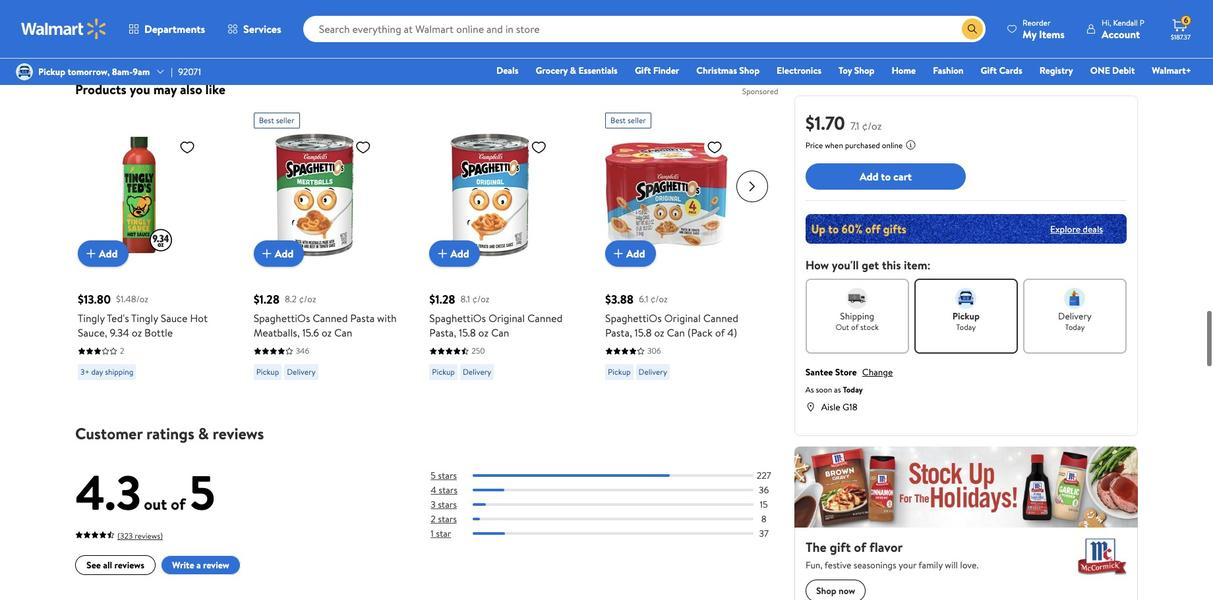 Task type: vqa. For each thing, say whether or not it's contained in the screenshot.
the Crossover & Minivan
no



Task type: describe. For each thing, give the bounding box(es) containing it.
0 vertical spatial reviews
[[213, 423, 264, 445]]

of inside the $3.88 6.1 ¢/oz spaghettios original canned pasta, 15.8 oz can (pack of 4)
[[715, 326, 725, 341]]

delivery down 346
[[287, 367, 316, 378]]

92071
[[178, 65, 201, 78]]

oz inside $1.28 8.1 ¢/oz spaghettios original canned pasta, 15.8 oz can
[[479, 326, 489, 341]]

customer
[[75, 423, 143, 445]]

gift for gift cards
[[981, 64, 997, 77]]

add button for tingly ted's tingly sauce hot sauce, 9.34 oz bottle image
[[78, 241, 128, 267]]

8.1
[[461, 293, 470, 306]]

oz inside $13.80 $1.48/oz tingly ted's tingly sauce hot sauce, 9.34 oz bottle
[[132, 326, 142, 341]]

ratings
[[146, 423, 194, 445]]

intent image for shipping image
[[847, 288, 868, 309]]

legal information image
[[906, 140, 916, 150]]

add to cart image
[[611, 246, 627, 262]]

canned inside $1.28 8.2 ¢/oz spaghettios canned pasta with meatballs, 15.6 oz can
[[313, 312, 348, 326]]

0 horizontal spatial see
[[86, 560, 101, 573]]

deals link
[[491, 63, 525, 78]]

product group containing $3.88
[[605, 108, 763, 401]]

aisle
[[822, 401, 841, 414]]

products you may also like
[[75, 81, 225, 99]]

$13.80
[[78, 292, 111, 308]]

tingly ted's tingly sauce hot sauce, 9.34 oz bottle image
[[78, 134, 200, 257]]

spaghettios inside $1.28 8.1 ¢/oz spaghettios original canned pasta, 15.8 oz can
[[430, 312, 486, 326]]

online
[[882, 140, 903, 151]]

hot
[[190, 312, 208, 326]]

search icon image
[[968, 24, 978, 34]]

1 horizontal spatial 5
[[431, 470, 436, 483]]

(323
[[117, 531, 133, 542]]

a
[[196, 560, 201, 573]]

2 tingly from the left
[[131, 312, 158, 326]]

tomorrow,
[[68, 65, 110, 78]]

write
[[172, 560, 194, 573]]

santee
[[806, 366, 833, 379]]

aisle g18
[[822, 401, 858, 414]]

gift cards
[[981, 64, 1023, 77]]

1
[[431, 528, 434, 541]]

3+
[[80, 367, 89, 378]]

today for pickup
[[956, 322, 976, 333]]

christmas
[[697, 64, 737, 77]]

kendall
[[1113, 17, 1138, 28]]

$1.28 8.1 ¢/oz spaghettios original canned pasta, 15.8 oz can
[[430, 292, 563, 341]]

add for tingly ted's tingly sauce hot sauce, 9.34 oz bottle image
[[99, 247, 118, 261]]

delivery down 250
[[463, 367, 492, 378]]

store
[[835, 366, 857, 379]]

earn
[[244, 32, 265, 47]]

progress bar for 37
[[473, 533, 754, 536]]

p
[[1140, 17, 1145, 28]]

shipping out of stock
[[836, 310, 879, 333]]

deals
[[1083, 223, 1103, 236]]

explore deals
[[1050, 223, 1103, 236]]

3
[[431, 499, 436, 512]]

seller for $3.88
[[628, 115, 646, 126]]

add to cart
[[860, 169, 912, 184]]

¢/oz for $1.70 7.1 ¢/oz
[[862, 119, 882, 133]]

cart
[[894, 169, 912, 184]]

0 vertical spatial with
[[534, 32, 553, 47]]

4.3 out of 5
[[75, 460, 215, 526]]

walmart+ link
[[1146, 63, 1198, 78]]

best seller for $1.28
[[259, 115, 294, 126]]

add to favorites list, spaghettios original canned pasta, 15.8 oz can image
[[531, 139, 547, 156]]

1 star
[[431, 528, 451, 541]]

original for $1.28
[[489, 312, 525, 326]]

as
[[834, 384, 841, 396]]

see all reviews
[[86, 560, 144, 573]]

soon
[[816, 384, 832, 396]]

4
[[431, 484, 437, 498]]

shipping
[[840, 310, 875, 323]]

15.8 for $1.28
[[459, 326, 476, 341]]

may
[[153, 81, 177, 99]]

toy shop
[[839, 64, 875, 77]]

walmart+
[[1152, 64, 1192, 77]]

shop for christmas shop
[[740, 64, 760, 77]]

shop for toy shop
[[854, 64, 875, 77]]

$1.70
[[806, 110, 845, 136]]

account
[[1102, 27, 1140, 41]]

departments
[[144, 22, 205, 36]]

spaghettios original canned pasta, 15.8 oz can image
[[430, 134, 552, 257]]

to
[[881, 169, 891, 184]]

progress bar for 8
[[473, 519, 754, 522]]

stars for 2 stars
[[438, 514, 457, 527]]

2 stars
[[431, 514, 457, 527]]

spaghettios for $3.88
[[605, 312, 662, 326]]

346
[[296, 346, 309, 357]]

(pack
[[688, 326, 713, 341]]

(323 reviews)
[[117, 531, 163, 542]]

no
[[556, 32, 568, 47]]

canned for $3.88
[[703, 312, 739, 326]]

seller for $1.28
[[276, 115, 294, 126]]

departments button
[[117, 13, 216, 45]]

capitalone image
[[180, 24, 234, 58]]

reviews)
[[135, 531, 163, 542]]

learn more
[[628, 34, 674, 47]]

electronics link
[[771, 63, 828, 78]]

when
[[825, 140, 843, 151]]

3 stars
[[431, 499, 457, 512]]

out
[[144, 494, 167, 516]]

add for spaghettios original canned pasta, 15.8 oz can image
[[451, 247, 469, 261]]

canned for $1.28
[[528, 312, 563, 326]]

write a review link
[[161, 557, 241, 576]]

add left to
[[860, 169, 879, 184]]

hi,
[[1102, 17, 1112, 28]]

credit
[[570, 32, 597, 47]]

next slide for products you may also like list image
[[736, 171, 768, 203]]

delivery today
[[1059, 310, 1092, 333]]

services
[[243, 22, 281, 36]]

santee store change as soon as today
[[806, 366, 893, 396]]

explore
[[1050, 223, 1081, 236]]

4.3
[[75, 460, 141, 526]]

home
[[892, 64, 916, 77]]

gift finder
[[635, 64, 679, 77]]

up to sixty percent off deals. shop now. image
[[806, 214, 1127, 244]]

electronics
[[777, 64, 822, 77]]

stars for 3 stars
[[438, 499, 457, 512]]

fashion link
[[927, 63, 970, 78]]

stars for 5 stars
[[438, 470, 457, 483]]

spaghettios original canned pasta, 15.8 oz can (pack of 4) image
[[605, 134, 728, 257]]

change button
[[862, 366, 893, 379]]

1 tingly from the left
[[78, 312, 105, 326]]

oz inside $1.28 8.2 ¢/oz spaghettios canned pasta with meatballs, 15.6 oz can
[[322, 326, 332, 341]]

get
[[862, 257, 879, 274]]



Task type: locate. For each thing, give the bounding box(es) containing it.
$3.88
[[605, 292, 634, 308]]

all
[[103, 560, 112, 573]]

¢/oz for $3.88 6.1 ¢/oz spaghettios original canned pasta, 15.8 oz can (pack of 4)
[[651, 293, 668, 306]]

toy
[[839, 64, 852, 77]]

1 horizontal spatial tingly
[[131, 312, 158, 326]]

pasta,
[[430, 326, 456, 341], [605, 326, 632, 341]]

progress bar for 227
[[473, 475, 754, 478]]

progress bar for 36
[[473, 490, 754, 492]]

5 progress bar from the top
[[473, 533, 754, 536]]

2 $1.28 from the left
[[430, 292, 455, 308]]

can inside $1.28 8.2 ¢/oz spaghettios canned pasta with meatballs, 15.6 oz can
[[334, 326, 352, 341]]

christmas shop link
[[691, 63, 766, 78]]

0 horizontal spatial 2
[[120, 346, 124, 357]]

progress bar for 15
[[473, 504, 754, 507]]

pasta, inside $1.28 8.1 ¢/oz spaghettios original canned pasta, 15.8 oz can
[[430, 326, 456, 341]]

star
[[436, 528, 451, 541]]

shipping
[[105, 367, 133, 378]]

1 horizontal spatial shop
[[854, 64, 875, 77]]

15.8 for $3.88
[[635, 326, 652, 341]]

services button
[[216, 13, 293, 45]]

0 horizontal spatial reviews
[[114, 560, 144, 573]]

4 add button from the left
[[605, 241, 656, 267]]

oz right 15.6
[[322, 326, 332, 341]]

1 vertical spatial 2
[[431, 514, 436, 527]]

spaghettios down 6.1
[[605, 312, 662, 326]]

3 can from the left
[[667, 326, 685, 341]]

see left the 'if'
[[410, 32, 427, 47]]

$1.28 left 8.1
[[430, 292, 455, 308]]

grocery
[[536, 64, 568, 77]]

oz up 306
[[654, 326, 665, 341]]

$1.28 for 15.8
[[430, 292, 455, 308]]

9am
[[133, 65, 150, 78]]

1 can from the left
[[334, 326, 352, 341]]

walmart image
[[21, 18, 107, 40]]

1 horizontal spatial add to cart image
[[259, 246, 275, 262]]

0 vertical spatial 2
[[120, 346, 124, 357]]

2 add to cart image from the left
[[259, 246, 275, 262]]

1 horizontal spatial canned
[[528, 312, 563, 326]]

¢/oz inside the $3.88 6.1 ¢/oz spaghettios original canned pasta, 15.8 oz can (pack of 4)
[[651, 293, 668, 306]]

capital one  earn 5% cash back on walmart.com. see if you're pre-approved with no credit risk. learn more element
[[628, 34, 674, 47]]

15.6
[[302, 326, 319, 341]]

1 horizontal spatial 2
[[431, 514, 436, 527]]

add button up $13.80
[[78, 241, 128, 267]]

add to cart image
[[83, 246, 99, 262], [259, 246, 275, 262], [435, 246, 451, 262]]

Walmart Site-Wide search field
[[303, 16, 986, 42]]

0 horizontal spatial today
[[843, 384, 863, 396]]

1 vertical spatial see
[[86, 560, 101, 573]]

15.8 inside $1.28 8.1 ¢/oz spaghettios original canned pasta, 15.8 oz can
[[459, 326, 476, 341]]

of inside shipping out of stock
[[851, 322, 859, 333]]

1 shop from the left
[[740, 64, 760, 77]]

intent image for pickup image
[[956, 288, 977, 309]]

delivery down 306
[[639, 367, 667, 378]]

see left all
[[86, 560, 101, 573]]

g18
[[843, 401, 858, 414]]

3 product group from the left
[[430, 108, 587, 401]]

intent image for delivery image
[[1065, 288, 1086, 309]]

2 can from the left
[[491, 326, 509, 341]]

canned inside the $3.88 6.1 ¢/oz spaghettios original canned pasta, 15.8 oz can (pack of 4)
[[703, 312, 739, 326]]

with inside $1.28 8.2 ¢/oz spaghettios canned pasta with meatballs, 15.6 oz can
[[377, 312, 397, 326]]

¢/oz right 7.1
[[862, 119, 882, 133]]

product group containing $13.80
[[78, 108, 235, 401]]

6.1
[[639, 293, 649, 306]]

oz
[[132, 326, 142, 341], [322, 326, 332, 341], [479, 326, 489, 341], [654, 326, 665, 341]]

you'll
[[832, 257, 859, 274]]

$1.28 inside $1.28 8.1 ¢/oz spaghettios original canned pasta, 15.8 oz can
[[430, 292, 455, 308]]

15
[[760, 499, 768, 512]]

reorder my items
[[1023, 17, 1065, 41]]

today inside santee store change as soon as today
[[843, 384, 863, 396]]

0 horizontal spatial gift
[[635, 64, 651, 77]]

review
[[203, 560, 229, 573]]

today inside delivery today
[[1065, 322, 1085, 333]]

2 shop from the left
[[854, 64, 875, 77]]

can inside $1.28 8.1 ¢/oz spaghettios original canned pasta, 15.8 oz can
[[491, 326, 509, 341]]

1 horizontal spatial reviews
[[213, 423, 264, 445]]

add button up $3.88
[[605, 241, 656, 267]]

more
[[653, 34, 674, 47]]

$1.28 left 8.2
[[254, 292, 280, 308]]

of inside 4.3 out of 5
[[171, 494, 186, 516]]

2 canned from the left
[[528, 312, 563, 326]]

spaghettios down 8.1
[[430, 312, 486, 326]]

essentials
[[579, 64, 618, 77]]

$3.88 6.1 ¢/oz spaghettios original canned pasta, 15.8 oz can (pack of 4)
[[605, 292, 739, 341]]

customer ratings & reviews
[[75, 423, 264, 445]]

3 canned from the left
[[703, 312, 739, 326]]

add button for spaghettios original canned pasta, 15.8 oz can image
[[430, 241, 480, 267]]

¢/oz inside $1.28 8.2 ¢/oz spaghettios canned pasta with meatballs, 15.6 oz can
[[299, 293, 316, 306]]

my
[[1023, 27, 1037, 41]]

stars down 3 stars
[[438, 514, 457, 527]]

add button up 8.1
[[430, 241, 480, 267]]

1 seller from the left
[[276, 115, 294, 126]]

add for spaghettios canned pasta with meatballs, 15.6 oz can image
[[275, 247, 294, 261]]

8.2
[[285, 293, 297, 306]]

Search search field
[[303, 16, 986, 42]]

2 seller from the left
[[628, 115, 646, 126]]

& right ratings
[[198, 423, 209, 445]]

2 down 3
[[431, 514, 436, 527]]

finder
[[653, 64, 679, 77]]

shop right "toy"
[[854, 64, 875, 77]]

you're
[[439, 32, 467, 47]]

36
[[759, 484, 769, 498]]

shop
[[740, 64, 760, 77], [854, 64, 875, 77]]

| 92071
[[171, 65, 201, 78]]

2 down 9.34
[[120, 346, 124, 357]]

(323 reviews) link
[[75, 529, 163, 543]]

today for delivery
[[1065, 322, 1085, 333]]

best for $3.88
[[611, 115, 626, 126]]

add to favorites list, tingly ted's tingly sauce hot sauce, 9.34 oz bottle image
[[179, 139, 195, 156]]

2 horizontal spatial add to cart image
[[435, 246, 451, 262]]

1 15.8 from the left
[[459, 326, 476, 341]]

2 for 2
[[120, 346, 124, 357]]

1 horizontal spatial best seller
[[611, 115, 646, 126]]

best seller
[[259, 115, 294, 126], [611, 115, 646, 126]]

add button up 8.2
[[254, 241, 304, 267]]

1 horizontal spatial pasta,
[[605, 326, 632, 341]]

add up 8.1
[[451, 247, 469, 261]]

1 horizontal spatial best
[[611, 115, 626, 126]]

2 progress bar from the top
[[473, 490, 754, 492]]

debit
[[1113, 64, 1135, 77]]

1 horizontal spatial 15.8
[[635, 326, 652, 341]]

1 vertical spatial reviews
[[114, 560, 144, 573]]

you
[[130, 81, 150, 99]]

0 horizontal spatial best seller
[[259, 115, 294, 126]]

stars for 4 stars
[[439, 484, 458, 498]]

see
[[410, 32, 427, 47], [86, 560, 101, 573]]

spaghettios inside $1.28 8.2 ¢/oz spaghettios canned pasta with meatballs, 15.6 oz can
[[254, 312, 310, 326]]

original inside $1.28 8.1 ¢/oz spaghettios original canned pasta, 15.8 oz can
[[489, 312, 525, 326]]

best for $1.28
[[259, 115, 274, 126]]

oz right 9.34
[[132, 326, 142, 341]]

¢/oz inside $1.70 7.1 ¢/oz
[[862, 119, 882, 133]]

can for $1.28
[[491, 326, 509, 341]]

4 stars
[[431, 484, 458, 498]]

of for stock
[[851, 322, 859, 333]]

sauce,
[[78, 326, 107, 341]]

15.8 up 250
[[459, 326, 476, 341]]

oz up 250
[[479, 326, 489, 341]]

1 canned from the left
[[313, 312, 348, 326]]

bottle
[[145, 326, 173, 341]]

of for 5
[[171, 494, 186, 516]]

5 up 4
[[431, 470, 436, 483]]

1 vertical spatial with
[[377, 312, 397, 326]]

15.8 up 306
[[635, 326, 652, 341]]

$1.48/oz
[[116, 293, 148, 306]]

0 horizontal spatial pasta,
[[430, 326, 456, 341]]

2 oz from the left
[[322, 326, 332, 341]]

meatballs,
[[254, 326, 300, 341]]

with right pasta
[[377, 312, 397, 326]]

3 add button from the left
[[430, 241, 480, 267]]

1 horizontal spatial &
[[570, 64, 576, 77]]

original for $3.88
[[664, 312, 701, 326]]

add up $13.80
[[99, 247, 118, 261]]

add for the spaghettios original canned pasta, 15.8 oz can (pack of 4) image
[[627, 247, 645, 261]]

original inside the $3.88 6.1 ¢/oz spaghettios original canned pasta, 15.8 oz can (pack of 4)
[[664, 312, 701, 326]]

spaghettios canned pasta with meatballs, 15.6 oz can image
[[254, 134, 376, 257]]

one debit
[[1091, 64, 1135, 77]]

3 oz from the left
[[479, 326, 489, 341]]

2 gift from the left
[[981, 64, 997, 77]]

oz inside the $3.88 6.1 ¢/oz spaghettios original canned pasta, 15.8 oz can (pack of 4)
[[654, 326, 665, 341]]

today inside pickup today
[[956, 322, 976, 333]]

&
[[570, 64, 576, 77], [198, 423, 209, 445]]

& right grocery
[[570, 64, 576, 77]]

1 horizontal spatial with
[[534, 32, 553, 47]]

pasta, inside the $3.88 6.1 ¢/oz spaghettios original canned pasta, 15.8 oz can (pack of 4)
[[605, 326, 632, 341]]

pasta, for $3.88
[[605, 326, 632, 341]]

0 horizontal spatial 15.8
[[459, 326, 476, 341]]

1 $1.28 from the left
[[254, 292, 280, 308]]

how you'll get this item:
[[806, 257, 931, 274]]

price
[[806, 140, 823, 151]]

stars right 4
[[439, 484, 458, 498]]

0 horizontal spatial shop
[[740, 64, 760, 77]]

$13.80 $1.48/oz tingly ted's tingly sauce hot sauce, 9.34 oz bottle
[[78, 292, 208, 341]]

2 horizontal spatial can
[[667, 326, 685, 341]]

best
[[259, 115, 274, 126], [611, 115, 626, 126]]

gift left finder
[[635, 64, 651, 77]]

canned
[[313, 312, 348, 326], [528, 312, 563, 326], [703, 312, 739, 326]]

37
[[759, 528, 769, 541]]

add to cart button
[[806, 164, 966, 190]]

2 inside product group
[[120, 346, 124, 357]]

1 oz from the left
[[132, 326, 142, 341]]

today down 'intent image for delivery'
[[1065, 322, 1085, 333]]

0 horizontal spatial can
[[334, 326, 352, 341]]

one
[[1091, 64, 1110, 77]]

2 product group from the left
[[254, 108, 411, 401]]

progress bar
[[473, 475, 754, 478], [473, 490, 754, 492], [473, 504, 754, 507], [473, 519, 754, 522], [473, 533, 754, 536]]

day
[[91, 367, 103, 378]]

items
[[1039, 27, 1065, 41]]

1 horizontal spatial spaghettios
[[430, 312, 486, 326]]

¢/oz for $1.28 8.1 ¢/oz spaghettios original canned pasta, 15.8 oz can
[[472, 293, 490, 306]]

0 horizontal spatial 5
[[189, 460, 215, 526]]

canned inside $1.28 8.1 ¢/oz spaghettios original canned pasta, 15.8 oz can
[[528, 312, 563, 326]]

of right out
[[851, 322, 859, 333]]

1 progress bar from the top
[[473, 475, 754, 478]]

reviews inside see all reviews link
[[114, 560, 144, 573]]

0 horizontal spatial of
[[171, 494, 186, 516]]

of right the out
[[171, 494, 186, 516]]

see all reviews link
[[75, 557, 156, 576]]

4 oz from the left
[[654, 326, 665, 341]]

tingly down $13.80
[[78, 312, 105, 326]]

2 best from the left
[[611, 115, 626, 126]]

$1.70 7.1 ¢/oz
[[806, 110, 882, 136]]

1 horizontal spatial today
[[956, 322, 976, 333]]

spaghettios inside the $3.88 6.1 ¢/oz spaghettios original canned pasta, 15.8 oz can (pack of 4)
[[605, 312, 662, 326]]

15.8
[[459, 326, 476, 341], [635, 326, 652, 341]]

stars right 3
[[438, 499, 457, 512]]

can for $3.88
[[667, 326, 685, 341]]

toy shop link
[[833, 63, 881, 78]]

today
[[956, 322, 976, 333], [1065, 322, 1085, 333], [843, 384, 863, 396]]

stars up the 4 stars
[[438, 470, 457, 483]]

15.8 inside the $3.88 6.1 ¢/oz spaghettios original canned pasta, 15.8 oz can (pack of 4)
[[635, 326, 652, 341]]

4 product group from the left
[[605, 108, 763, 401]]

tingly down $1.48/oz
[[131, 312, 158, 326]]

0 horizontal spatial with
[[377, 312, 397, 326]]

gift left cards
[[981, 64, 997, 77]]

1 vertical spatial &
[[198, 423, 209, 445]]

write a review
[[172, 560, 229, 573]]

shop up sponsored
[[740, 64, 760, 77]]

1 horizontal spatial gift
[[981, 64, 997, 77]]

¢/oz for $1.28 8.2 ¢/oz spaghettios canned pasta with meatballs, 15.6 oz can
[[299, 293, 316, 306]]

0 horizontal spatial best
[[259, 115, 274, 126]]

hi, kendall p account
[[1102, 17, 1145, 41]]

product group
[[78, 108, 235, 401], [254, 108, 411, 401], [430, 108, 587, 401], [605, 108, 763, 401]]

original
[[489, 312, 525, 326], [664, 312, 701, 326]]

spaghettios for $1.28
[[254, 312, 310, 326]]

1 pasta, from the left
[[430, 326, 456, 341]]

gift for gift finder
[[635, 64, 651, 77]]

2 add button from the left
[[254, 241, 304, 267]]

0 horizontal spatial add to cart image
[[83, 246, 99, 262]]

also
[[180, 81, 202, 99]]

explore deals link
[[1045, 217, 1109, 241]]

2 best seller from the left
[[611, 115, 646, 126]]

registry
[[1040, 64, 1073, 77]]

¢/oz
[[862, 119, 882, 133], [299, 293, 316, 306], [472, 293, 490, 306], [651, 293, 668, 306]]

5%
[[268, 32, 281, 47]]

pickup tomorrow, 8am-9am
[[38, 65, 150, 78]]

$1.28 inside $1.28 8.2 ¢/oz spaghettios canned pasta with meatballs, 15.6 oz can
[[254, 292, 280, 308]]

with left no
[[534, 32, 553, 47]]

3 progress bar from the top
[[473, 504, 754, 507]]

1 product group from the left
[[78, 108, 235, 401]]

delivery down 'intent image for delivery'
[[1059, 310, 1092, 323]]

add button for spaghettios canned pasta with meatballs, 15.6 oz can image
[[254, 241, 304, 267]]

¢/oz right 8.2
[[299, 293, 316, 306]]

risk.
[[600, 32, 618, 47]]

1 horizontal spatial original
[[664, 312, 701, 326]]

add up 6.1
[[627, 247, 645, 261]]

walmart.com.
[[345, 32, 408, 47]]

tingly
[[78, 312, 105, 326], [131, 312, 158, 326]]

delivery
[[1059, 310, 1092, 323], [287, 367, 316, 378], [463, 367, 492, 378], [639, 367, 667, 378]]

8
[[762, 514, 767, 527]]

2 pasta, from the left
[[605, 326, 632, 341]]

¢/oz inside $1.28 8.1 ¢/oz spaghettios original canned pasta, 15.8 oz can
[[472, 293, 490, 306]]

5 right the out
[[189, 460, 215, 526]]

pre-
[[470, 32, 489, 47]]

home link
[[886, 63, 922, 78]]

back
[[306, 32, 328, 47]]

2 horizontal spatial today
[[1065, 322, 1085, 333]]

0 vertical spatial see
[[410, 32, 427, 47]]

$187.37
[[1171, 32, 1191, 42]]

if
[[430, 32, 436, 47]]

2 horizontal spatial of
[[851, 322, 859, 333]]

|
[[171, 65, 173, 78]]

of left 4)
[[715, 326, 725, 341]]

gift finder link
[[629, 63, 685, 78]]

2 for 2 stars
[[431, 514, 436, 527]]

1 spaghettios from the left
[[254, 312, 310, 326]]

2 original from the left
[[664, 312, 701, 326]]

add to cart image for $1.28
[[435, 246, 451, 262]]

2 spaghettios from the left
[[430, 312, 486, 326]]

2 15.8 from the left
[[635, 326, 652, 341]]

1 horizontal spatial seller
[[628, 115, 646, 126]]

¢/oz right 6.1
[[651, 293, 668, 306]]

pasta, for $1.28
[[430, 326, 456, 341]]

 image
[[16, 63, 33, 80]]

2 horizontal spatial spaghettios
[[605, 312, 662, 326]]

add to favorites list, spaghettios canned pasta with meatballs, 15.6 oz can image
[[355, 139, 371, 156]]

¢/oz right 8.1
[[472, 293, 490, 306]]

0 horizontal spatial original
[[489, 312, 525, 326]]

1 original from the left
[[489, 312, 525, 326]]

$1.28 for meatballs,
[[254, 292, 280, 308]]

0 horizontal spatial $1.28
[[254, 292, 280, 308]]

0 horizontal spatial &
[[198, 423, 209, 445]]

today down intent image for pickup
[[956, 322, 976, 333]]

1 horizontal spatial see
[[410, 32, 427, 47]]

5
[[189, 460, 215, 526], [431, 470, 436, 483]]

spaghettios down 8.2
[[254, 312, 310, 326]]

0 horizontal spatial spaghettios
[[254, 312, 310, 326]]

0 horizontal spatial canned
[[313, 312, 348, 326]]

price when purchased online
[[806, 140, 903, 151]]

add button for the spaghettios original canned pasta, 15.8 oz can (pack of 4) image
[[605, 241, 656, 267]]

this
[[882, 257, 901, 274]]

4 progress bar from the top
[[473, 519, 754, 522]]

add to favorites list, spaghettios original canned pasta, 15.8 oz can (pack of 4) image
[[707, 139, 723, 156]]

1 horizontal spatial $1.28
[[430, 292, 455, 308]]

with
[[534, 32, 553, 47], [377, 312, 397, 326]]

0 vertical spatial &
[[570, 64, 576, 77]]

1 horizontal spatial can
[[491, 326, 509, 341]]

how
[[806, 257, 829, 274]]

1 add button from the left
[[78, 241, 128, 267]]

0 horizontal spatial tingly
[[78, 312, 105, 326]]

today right as
[[843, 384, 863, 396]]

best seller for $3.88
[[611, 115, 646, 126]]

2 horizontal spatial canned
[[703, 312, 739, 326]]

can inside the $3.88 6.1 ¢/oz spaghettios original canned pasta, 15.8 oz can (pack of 4)
[[667, 326, 685, 341]]

1 add to cart image from the left
[[83, 246, 99, 262]]

add up 8.2
[[275, 247, 294, 261]]

on
[[330, 32, 342, 47]]

1 horizontal spatial of
[[715, 326, 725, 341]]

0 horizontal spatial seller
[[276, 115, 294, 126]]

3 spaghettios from the left
[[605, 312, 662, 326]]

add to cart image for $13.80
[[83, 246, 99, 262]]

3 add to cart image from the left
[[435, 246, 451, 262]]

1 gift from the left
[[635, 64, 651, 77]]

pickup today
[[953, 310, 980, 333]]

1 best seller from the left
[[259, 115, 294, 126]]

1 best from the left
[[259, 115, 274, 126]]



